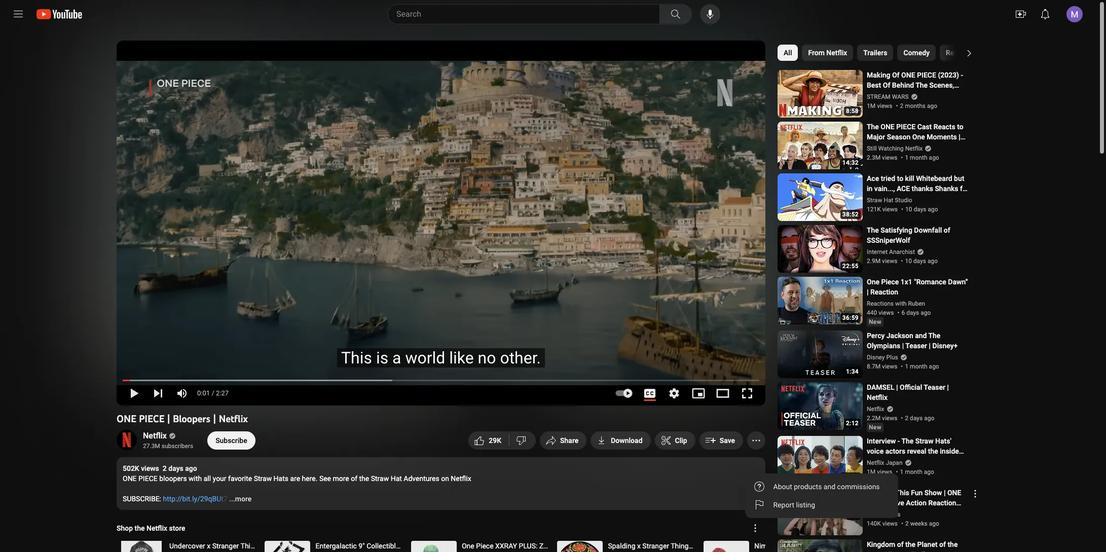 Task type: vqa. For each thing, say whether or not it's contained in the screenshot.
on
yes



Task type: locate. For each thing, give the bounding box(es) containing it.
35 minutes, 4 seconds element
[[843, 525, 859, 532]]

subscribe
[[216, 437, 247, 445]]

1 month ago
[[905, 154, 940, 161], [905, 363, 940, 370], [900, 469, 935, 476]]

views down plus
[[882, 363, 898, 370]]

1 horizontal spatial with
[[896, 300, 907, 307]]

27.3m
[[143, 443, 160, 450]]

0 horizontal spatial of
[[883, 81, 891, 89]]

live up kiss
[[892, 499, 905, 507]]

one down the 2.9m
[[867, 278, 880, 286]]

0 vertical spatial with
[[896, 300, 907, 307]]

of up behind
[[892, 71, 900, 79]]

1 vertical spatial -
[[898, 437, 900, 445]]

piece for xxray
[[476, 542, 494, 550]]

all
[[204, 475, 211, 483]]

one piece 1x1 "romance dawn" | reaction by reactions with ruben 440 views 6 days ago 36 minutes element
[[867, 277, 970, 297]]

1 vertical spatial reaction
[[929, 499, 957, 507]]

1 vertical spatial hat
[[391, 475, 402, 483]]

shanks
[[935, 185, 959, 193]]

in
[[867, 185, 873, 193]]

22:55
[[843, 263, 859, 270]]

hats'
[[936, 437, 952, 445]]

ago down the disney+
[[929, 363, 940, 370]]

of
[[944, 226, 951, 234], [351, 475, 358, 483], [897, 541, 904, 549], [940, 541, 946, 549]]

live inside what is this fun show | one piece | live action reaction 1x1
[[892, 499, 905, 507]]

1 month ago up official
[[905, 363, 940, 370]]

0 vertical spatial to
[[958, 123, 964, 131]]

tab list
[[778, 41, 1107, 65]]

days right 6
[[907, 309, 920, 316]]

tab list containing all
[[778, 41, 1107, 65]]

the inside the one piece cast reacts to major season one moments | netflix
[[867, 123, 879, 131]]

Search text field
[[397, 8, 658, 21]]

1 horizontal spatial to
[[958, 123, 964, 131]]

1 vertical spatial new
[[869, 424, 882, 431]]

0 vertical spatial live
[[896, 91, 909, 99]]

shop right the figure
[[449, 542, 465, 550]]

one inside one piece 1x1 "romance dawn" | reaction
[[867, 278, 880, 286]]

121k views
[[867, 206, 898, 213]]

reacts
[[934, 123, 956, 131]]

2 vertical spatial teaser
[[888, 551, 910, 552]]

1 new from the top
[[869, 318, 882, 326]]

new down '2.2m'
[[869, 424, 882, 431]]

one inside one piece bloopers with all your favorite straw hats are here. see more of the straw hat adventures on netflix subscribe:
[[123, 475, 137, 483]]

apes
[[867, 551, 883, 552]]

one up behind
[[902, 71, 916, 79]]

one down 502k
[[123, 475, 137, 483]]

and for commissions
[[824, 483, 836, 491]]

the inside interview - the straw hats' voice actors reveal the inside story. | one piece | netflix japan
[[902, 437, 914, 445]]

ago down 'damsel | official teaser | netflix by netflix 2,279,245 views 2 days ago 2 minutes, 12 seconds' element
[[925, 415, 935, 422]]

ago up "romance
[[928, 258, 938, 265]]

2 days ago down 'damsel | official teaser | netflix by netflix 2,279,245 views 2 days ago 2 minutes, 12 seconds' element
[[905, 415, 935, 422]]

one inside the one piece cast reacts to major season one moments | netflix
[[881, 123, 895, 131]]

10 days ago for sssniperwolf
[[905, 258, 938, 265]]

2 months ago
[[900, 102, 938, 110]]

0 horizontal spatial to
[[897, 174, 904, 183]]

hats
[[274, 475, 289, 483]]

action
[[910, 91, 931, 99], [906, 499, 927, 507]]

piece down reveal
[[906, 457, 925, 466]]

2.3m views
[[867, 154, 898, 161]]

to left kill at the right top of the page
[[897, 174, 904, 183]]

38:52
[[843, 211, 859, 218]]

14:32
[[843, 159, 859, 166]]

official
[[900, 383, 923, 391]]

days down 'damsel | official teaser | netflix by netflix 2,279,245 views 2 days ago 2 minutes, 12 seconds' element
[[910, 415, 923, 422]]

10 for whitebeard
[[906, 206, 913, 213]]

nimona
[[755, 542, 779, 550]]

hat left the adventures at left bottom
[[391, 475, 402, 483]]

2:27
[[216, 389, 229, 397]]

netflix inside heading
[[147, 524, 167, 532]]

0 vertical spatial -
[[961, 71, 964, 79]]

1 horizontal spatial piece
[[882, 278, 899, 286]]

2 for 140k views
[[906, 520, 909, 527]]

1 month ago down the one piece cast reacts to major season one moments | netflix by still watching netflix 2,391,808 views 1 month ago 14 minutes, 32 seconds element at the right top of the page
[[905, 154, 940, 161]]

0 vertical spatial 2 days ago
[[905, 415, 935, 422]]

| inside making of one piece (2023) - best of behind the scenes, creating live action & set visit | netflix
[[967, 91, 969, 99]]

ago for piece
[[927, 102, 938, 110]]

- right "film"
[[796, 542, 798, 550]]

internet anarchist
[[867, 248, 915, 256]]

1 horizontal spatial of
[[892, 71, 900, 79]]

| right moments
[[959, 133, 961, 141]]

ago up downfall
[[928, 206, 938, 213]]

report listing option
[[745, 496, 899, 514]]

0 horizontal spatial reaction
[[871, 288, 899, 296]]

| right visit
[[967, 91, 969, 99]]

damsel
[[867, 383, 895, 391]]

6 days ago
[[902, 309, 931, 316]]

1 vertical spatial one
[[867, 278, 880, 286]]

35:04
[[843, 525, 859, 532]]

the right more
[[359, 475, 369, 483]]

ago for straw
[[924, 469, 935, 476]]

2 vertical spatial -
[[796, 542, 798, 550]]

- inside the nimona film - plush toy bundle | netflix shop link
[[796, 542, 798, 550]]

seek slider slider
[[123, 374, 760, 384]]

with left all
[[189, 475, 202, 483]]

piece left '1x1'
[[882, 278, 899, 286]]

netflix down stream at the right top of page
[[867, 101, 888, 110]]

0 horizontal spatial hat
[[391, 475, 402, 483]]

2 1m views from the top
[[867, 469, 893, 476]]

1 horizontal spatial one
[[867, 278, 880, 286]]

japan inside interview - the straw hats' voice actors reveal the inside story. | one piece | netflix japan
[[867, 468, 887, 476]]

1 vertical spatial 10 days ago
[[905, 258, 938, 265]]

piece inside one piece 1x1 "romance dawn" | reaction
[[882, 278, 899, 286]]

stream
[[867, 93, 891, 100]]

0 horizontal spatial with
[[189, 475, 202, 483]]

the up major
[[867, 123, 879, 131]]

netflix right on
[[451, 475, 471, 483]]

1 horizontal spatial &
[[933, 91, 937, 99]]

piece up scenes,
[[917, 71, 937, 79]]

with
[[896, 300, 907, 307], [189, 475, 202, 483]]

with inside one piece bloopers with all your favorite straw hats are here. see more of the straw hat adventures on netflix subscribe:
[[189, 475, 202, 483]]

straw
[[867, 197, 883, 204], [916, 437, 934, 445], [254, 475, 272, 483], [371, 475, 389, 483]]

one piece | bloopers | netflix
[[117, 413, 248, 425]]

| down kingdom
[[885, 551, 887, 552]]

0 horizontal spatial 2 days ago
[[163, 465, 197, 473]]

behind
[[892, 81, 914, 89]]

2 horizontal spatial -
[[961, 71, 964, 79]]

1m down story.
[[867, 469, 876, 476]]

1 vertical spatial 1m views
[[867, 469, 893, 476]]

2 vertical spatial 1 month ago
[[900, 469, 935, 476]]

new down 440
[[869, 318, 882, 326]]

0 vertical spatial 1
[[905, 154, 909, 161]]

straw up reveal
[[916, 437, 934, 445]]

0 vertical spatial 1 month ago
[[905, 154, 940, 161]]

| right bundle
[[856, 542, 858, 550]]

1m views down stream at the right top of page
[[867, 102, 893, 110]]

and for the
[[915, 332, 927, 340]]

shop the netflix store
[[117, 524, 185, 532]]

of inside the satisfying downfall of sssniperwolf
[[944, 226, 951, 234]]

0 horizontal spatial shop
[[117, 524, 133, 532]]

days
[[914, 206, 927, 213], [914, 258, 926, 265], [907, 309, 920, 316], [910, 415, 923, 422], [168, 465, 183, 473]]

2 1m from the top
[[867, 469, 876, 476]]

| down reveal
[[927, 457, 928, 466]]

& inside making of one piece (2023) - best of behind the scenes, creating live action & set visit | netflix
[[933, 91, 937, 99]]

about products and commissions element
[[774, 482, 880, 492]]

one inside the one piece cast reacts to major season one moments | netflix
[[913, 133, 925, 141]]

0 horizontal spatial -
[[796, 542, 798, 550]]

1 vertical spatial 1
[[905, 363, 909, 370]]

one for one piece xxray plus: zoro anime edition
[[462, 542, 475, 550]]

2.3m
[[867, 154, 881, 161]]

1 1m views from the top
[[867, 102, 893, 110]]

month for reveal
[[905, 469, 923, 476]]

0 vertical spatial teaser
[[906, 342, 928, 350]]

the inside heading
[[135, 524, 145, 532]]

1 down still watching netflix on the right
[[905, 154, 909, 161]]

and inside percy jackson and the olympians | teaser | disney+
[[915, 332, 927, 340]]

this is a world like no other.
[[341, 348, 541, 367]]

piece down 502k views
[[138, 475, 158, 483]]

| up reactions
[[867, 288, 869, 296]]

1 up official
[[905, 363, 909, 370]]

this left is
[[341, 348, 372, 367]]

10
[[906, 206, 913, 213], [905, 258, 912, 265]]

japan down story.
[[867, 468, 887, 476]]

month down the one piece cast reacts to major season one moments | netflix
[[910, 154, 928, 161]]

straw inside interview - the straw hats' voice actors reveal the inside story. | one piece | netflix japan
[[916, 437, 934, 445]]

1 horizontal spatial -
[[898, 437, 900, 445]]

0 vertical spatial piece
[[882, 278, 899, 286]]

netflix inside the one piece cast reacts to major season one moments | netflix
[[867, 143, 888, 151]]

36 minutes, 59 seconds element
[[843, 314, 859, 322]]

piece inside making of one piece (2023) - best of behind the scenes, creating live action & set visit | netflix
[[917, 71, 937, 79]]

38 minutes, 52 seconds element
[[843, 211, 859, 218]]

1 vertical spatial 1m
[[867, 469, 876, 476]]

0 vertical spatial 10
[[906, 206, 913, 213]]

and inside option
[[824, 483, 836, 491]]

luffy
[[890, 195, 906, 203]]

| left official
[[897, 383, 898, 391]]

vain...,
[[875, 185, 895, 193]]

0 vertical spatial action
[[910, 91, 931, 99]]

views for tried
[[883, 206, 898, 213]]

1 vertical spatial with
[[189, 475, 202, 483]]

teaser down kingdom
[[888, 551, 910, 552]]

netflix inside making of one piece (2023) - best of behind the scenes, creating live action & set visit | netflix
[[867, 101, 888, 110]]

scenes,
[[930, 81, 955, 89]]

0 vertical spatial and
[[915, 332, 927, 340]]

1 month ago for the
[[900, 469, 935, 476]]

autoplay is on image
[[615, 390, 633, 397]]

watching
[[879, 145, 904, 152]]

27.3m subscribers
[[143, 443, 193, 450]]

ago right weeks
[[929, 520, 940, 527]]

2:12 link
[[778, 382, 863, 431]]

netflix down damsel
[[867, 394, 888, 402]]

0 vertical spatial this
[[341, 348, 372, 367]]

1 vertical spatial live
[[892, 499, 905, 507]]

the up trailer
[[906, 541, 916, 549]]

piece inside interview - the straw hats' voice actors reveal the inside story. | one piece | netflix japan
[[906, 457, 925, 466]]

on
[[441, 475, 449, 483]]

netflix down major
[[867, 143, 888, 151]]

actors
[[886, 447, 906, 455]]

10 days ago down studio on the right top of page
[[906, 206, 938, 213]]

0 vertical spatial one
[[913, 133, 925, 141]]

1 vertical spatial this
[[896, 489, 910, 497]]

one left xxray
[[462, 542, 475, 550]]

products
[[794, 483, 822, 491]]

1 vertical spatial and
[[824, 483, 836, 491]]

6
[[902, 309, 905, 316]]

the one piece cast reacts to major season one moments | netflix by still watching netflix 2,391,808 views 1 month ago 14 minutes, 32 seconds element
[[867, 122, 970, 151]]

0 vertical spatial &
[[933, 91, 937, 99]]

2 horizontal spatial one
[[913, 133, 925, 141]]

teaser inside percy jackson and the olympians | teaser | disney+
[[906, 342, 928, 350]]

ago up show at bottom
[[924, 469, 935, 476]]

percy jackson and the olympians | teaser | disney+
[[867, 332, 958, 350]]

netflix down "inside"
[[930, 457, 951, 466]]

one piece xxray plus: zoro anime edition
[[462, 542, 600, 550]]

2 vertical spatial 1
[[900, 469, 904, 476]]

- inside making of one piece (2023) - best of behind the scenes, creating live action & set visit | netflix
[[961, 71, 964, 79]]

edition
[[578, 542, 600, 550]]

live down behind
[[896, 91, 909, 99]]

a
[[393, 348, 401, 367]]

1 vertical spatial teaser
[[924, 383, 946, 391]]

views down internet anarchist
[[882, 258, 898, 265]]

netflix down voice
[[867, 459, 885, 467]]

sssniperwolf
[[867, 236, 911, 244]]

views for -
[[877, 469, 893, 476]]

2 days ago up bloopers
[[163, 465, 197, 473]]

Share text field
[[560, 437, 579, 445]]

and
[[915, 332, 927, 340], [824, 483, 836, 491]]

one down cast
[[913, 133, 925, 141]]

of right more
[[351, 475, 358, 483]]

0 horizontal spatial one
[[462, 542, 475, 550]]

14 minutes, 43 seconds element
[[843, 474, 859, 481]]

1 vertical spatial japan
[[867, 468, 887, 476]]

and right jackson
[[915, 332, 927, 340]]

netflix
[[827, 49, 848, 57], [867, 101, 888, 110], [867, 143, 888, 151], [906, 145, 923, 152], [867, 394, 888, 402], [867, 406, 885, 413], [219, 413, 248, 425], [143, 431, 167, 441], [930, 457, 951, 466], [867, 459, 885, 467], [451, 475, 471, 483], [147, 524, 167, 532], [426, 542, 447, 550], [859, 542, 880, 550]]

0 horizontal spatial piece
[[476, 542, 494, 550]]

2 horizontal spatial shop
[[882, 542, 898, 550]]

27.3 million subscribers element
[[143, 442, 193, 451]]

| inside the one piece cast reacts to major season one moments | netflix
[[959, 133, 961, 141]]

0 vertical spatial reaction
[[871, 288, 899, 296]]

entergalactic 9" collectible figure | netflix shop
[[316, 542, 465, 550]]

one down actors
[[890, 457, 904, 466]]

2 new from the top
[[869, 424, 882, 431]]

piece down the "what"
[[867, 499, 886, 507]]

ago up "whitebeard"
[[929, 154, 940, 161]]

fun
[[911, 489, 923, 497]]

ago
[[927, 102, 938, 110], [929, 154, 940, 161], [928, 206, 938, 213], [928, 258, 938, 265], [921, 309, 931, 316], [929, 363, 940, 370], [925, 415, 935, 422], [185, 465, 197, 473], [924, 469, 935, 476], [929, 520, 940, 527]]

0 vertical spatial 10 days ago
[[906, 206, 938, 213]]

140k views
[[867, 520, 898, 527]]

0 horizontal spatial &
[[884, 511, 888, 518]]

piece up season
[[897, 123, 916, 131]]

1m down stream at the right top of page
[[867, 102, 876, 110]]

month up official
[[910, 363, 928, 370]]

of up stream wars
[[883, 81, 891, 89]]

list box
[[745, 474, 899, 518]]

1 vertical spatial &
[[884, 511, 888, 518]]

1 vertical spatial of
[[883, 81, 891, 89]]

1 vertical spatial to
[[897, 174, 904, 183]]

0 vertical spatial month
[[910, 154, 928, 161]]

one piece xxray plus: zoro anime edition link
[[409, 539, 600, 552]]

1 vertical spatial 1 month ago
[[905, 363, 940, 370]]

and up report listing element
[[824, 483, 836, 491]]

1 vertical spatial month
[[910, 363, 928, 370]]

| right the figure
[[423, 542, 425, 550]]

1 vertical spatial 10
[[905, 258, 912, 265]]

1 1m from the top
[[867, 102, 876, 110]]

0:01
[[197, 389, 210, 397]]

2 vertical spatial one
[[462, 542, 475, 550]]

0:01 / 2:27
[[197, 389, 229, 397]]

the down subscribe:
[[135, 524, 145, 532]]

0 vertical spatial 1m views
[[867, 102, 893, 110]]

netflix inside damsel | official teaser | netflix
[[867, 394, 888, 402]]

0 vertical spatial new
[[869, 318, 882, 326]]

days for 2.2m views
[[910, 415, 923, 422]]

japan down actors
[[886, 459, 903, 467]]

2 vertical spatial month
[[905, 469, 923, 476]]

10 down studio on the right top of page
[[906, 206, 913, 213]]

0 horizontal spatial this
[[341, 348, 372, 367]]

subscribe:
[[123, 495, 161, 503]]

netflix up 27.3m
[[143, 431, 167, 441]]

japan
[[886, 459, 903, 467], [867, 468, 887, 476]]

from
[[809, 49, 825, 57]]

is
[[889, 489, 894, 497]]

views down straw hat studio at the right top of page
[[883, 206, 898, 213]]

- up actors
[[898, 437, 900, 445]]

&
[[933, 91, 937, 99], [884, 511, 888, 518]]

1 for actors
[[900, 469, 904, 476]]

kingdom of the planet of the apes | teaser trailer by 20th century studios 5,881,674 views 12 days ago 1 minute, 40 seconds element
[[867, 540, 970, 552]]

are
[[290, 475, 300, 483]]

jackson
[[887, 332, 914, 340]]

of right downfall
[[944, 226, 951, 234]]

None search field
[[370, 4, 694, 24]]

14:43
[[843, 474, 859, 481]]

1 horizontal spatial and
[[915, 332, 927, 340]]

8.7m views
[[867, 363, 898, 370]]

8:58 link
[[778, 70, 863, 119]]

dawn"
[[948, 278, 968, 286]]

with up 6
[[896, 300, 907, 307]]

0 horizontal spatial and
[[824, 483, 836, 491]]

2 for 1m views
[[900, 102, 904, 110]]

month
[[910, 154, 928, 161], [910, 363, 928, 370], [905, 469, 923, 476]]

the
[[916, 81, 928, 89], [867, 123, 879, 131], [867, 226, 879, 234], [929, 332, 941, 340], [902, 437, 914, 445]]

ace tried to kill whitebeard but in vain..., ace thanks shanks for saving luffy by  straw hat studio 121,712 views 10 days ago 38 minutes element
[[867, 173, 970, 203]]

2
[[900, 102, 904, 110], [905, 415, 909, 422], [489, 437, 493, 445], [163, 465, 167, 473], [906, 520, 909, 527]]

1 horizontal spatial this
[[896, 489, 910, 497]]

piece
[[882, 278, 899, 286], [476, 542, 494, 550]]

of inside one piece bloopers with all your favorite straw hats are here. see more of the straw hat adventures on netflix subscribe:
[[351, 475, 358, 483]]

the satisfying downfall of sssniperwolf by internet anarchist 2,970,161 views 10 days ago 22 minutes element
[[867, 225, 970, 245]]

1 horizontal spatial reaction
[[929, 499, 957, 507]]

1 horizontal spatial hat
[[884, 197, 894, 204]]

0 vertical spatial 1m
[[867, 102, 876, 110]]

& left kiss
[[884, 511, 888, 518]]

reaction inside one piece 1x1 "romance dawn" | reaction
[[871, 288, 899, 296]]

10 days ago down the anarchist
[[905, 258, 938, 265]]

still
[[867, 145, 877, 152]]

ago up bloopers
[[185, 465, 197, 473]]

toy
[[820, 542, 831, 550]]

0 vertical spatial of
[[892, 71, 900, 79]]

from netflix
[[809, 49, 848, 57]]

youtube video player element
[[117, 41, 766, 406]]

1 vertical spatial piece
[[476, 542, 494, 550]]

0 vertical spatial hat
[[884, 197, 894, 204]]

about products and commissions
[[774, 483, 880, 491]]

share button
[[540, 432, 587, 450]]

teaser inside damsel | official teaser | netflix
[[924, 383, 946, 391]]

2 down wars
[[900, 102, 904, 110]]

1 vertical spatial action
[[906, 499, 927, 507]]

one piece bloopers with all your favorite straw hats are here. see more of the straw hat adventures on netflix subscribe:
[[123, 475, 471, 503]]



Task type: describe. For each thing, give the bounding box(es) containing it.
days for 121k views
[[914, 206, 927, 213]]

hat inside one piece bloopers with all your favorite straw hats are here. see more of the straw hat adventures on netflix subscribe:
[[391, 475, 402, 483]]

2 minutes, 12 seconds element
[[846, 420, 859, 427]]

views for is
[[883, 520, 898, 527]]

here.
[[302, 475, 318, 483]]

netflix link
[[143, 431, 168, 442]]

ago for kill
[[928, 206, 938, 213]]

the inside interview - the straw hats' voice actors reveal the inside story. | one piece | netflix japan
[[928, 447, 939, 455]]

ago for the
[[929, 363, 940, 370]]

2:12
[[846, 420, 859, 427]]

plus:
[[519, 542, 538, 550]]

| up netflix link
[[167, 413, 170, 425]]

download
[[611, 437, 643, 445]]

share
[[560, 437, 579, 445]]

but
[[954, 174, 965, 183]]

netflix up subscribe text field
[[219, 413, 248, 425]]

trailers
[[864, 49, 888, 57]]

piece inside what is this fun show | one piece | live action reaction 1x1
[[867, 499, 886, 507]]

ago down ruben
[[921, 309, 931, 316]]

Clip text field
[[675, 437, 687, 445]]

piece up netflix link
[[139, 413, 165, 425]]

| inside the nimona film - plush toy bundle | netflix shop link
[[856, 542, 858, 550]]

straw hat studio
[[867, 197, 913, 204]]

month for season
[[910, 154, 928, 161]]

| inside entergalactic 9" collectible figure | netflix shop link
[[423, 542, 425, 550]]

reaction inside what is this fun show | one piece | live action reaction 1x1
[[929, 499, 957, 507]]

what is this fun show | one piece | live action reaction 1x1
[[867, 489, 962, 517]]

making of one piece (2023) - best of behind the scenes, creating live action & set visit | netflix by stream wars 1,027,816 views 2 months ago 8 minutes, 58 seconds element
[[867, 70, 970, 110]]

straw up "121k"
[[867, 197, 883, 204]]

views for one
[[882, 154, 898, 161]]

major
[[867, 133, 886, 141]]

views for of
[[877, 102, 893, 110]]

save
[[720, 437, 735, 445]]

about products and commissions option
[[745, 478, 899, 496]]

this inside youtube video player element
[[341, 348, 372, 367]]

piece inside one piece bloopers with all your favorite straw hats are here. see more of the straw hat adventures on netflix subscribe:
[[138, 475, 158, 483]]

for
[[960, 185, 970, 193]]

121k
[[867, 206, 881, 213]]

ago for of
[[928, 258, 938, 265]]

clip button
[[655, 432, 696, 450]]

1 month ago for disney+
[[905, 363, 940, 370]]

| right story.
[[886, 457, 888, 466]]

| inside one piece 1x1 "romance dawn" | reaction
[[867, 288, 869, 296]]

the inside percy jackson and the olympians | teaser | disney+
[[929, 332, 941, 340]]

visit
[[951, 91, 966, 99]]

1:34 link
[[778, 331, 863, 379]]

show
[[925, 489, 942, 497]]

thanks
[[912, 185, 934, 193]]

report listing element
[[774, 500, 880, 510]]

more
[[333, 475, 349, 483]]

ago for fun
[[929, 520, 940, 527]]

Download text field
[[611, 437, 643, 445]]

14 minutes, 32 seconds element
[[843, 159, 859, 166]]

1 for teaser
[[905, 363, 909, 370]]

avatar image image
[[1067, 6, 1083, 22]]

views right 502k
[[141, 465, 159, 473]]

(2023)
[[938, 71, 959, 79]]

one piece 1x1 "romance dawn" | reaction
[[867, 278, 968, 296]]

netflix right the figure
[[426, 542, 447, 550]]

| right official
[[947, 383, 949, 391]]

moments
[[927, 133, 957, 141]]

one inside interview - the straw hats' voice actors reveal the inside story. | one piece | netflix japan
[[890, 457, 904, 466]]

days up bloopers
[[168, 465, 183, 473]]

1 vertical spatial 2 days ago
[[163, 465, 197, 473]]

views for jackson
[[882, 363, 898, 370]]

interview - the straw hats' voice actors reveal the inside story. | one piece | netflix japan
[[867, 437, 959, 476]]

studio
[[895, 197, 913, 204]]

one for one piece 1x1 "romance dawn" | reaction
[[867, 278, 880, 286]]

nimona film - plush toy bundle | netflix shop link
[[702, 539, 898, 552]]

like
[[449, 348, 474, 367]]

the inside the satisfying downfall of sssniperwolf
[[867, 226, 879, 234]]

action inside making of one piece (2023) - best of behind the scenes, creating live action & set visit | netflix
[[910, 91, 931, 99]]

anime
[[556, 542, 576, 550]]

35:04 link
[[778, 488, 863, 537]]

2 for 2.2m views
[[905, 415, 909, 422]]

the satisfying downfall of sssniperwolf
[[867, 226, 951, 244]]

download button
[[591, 432, 651, 450]]

trailer
[[911, 551, 932, 552]]

one inside what is this fun show | one piece | live action reaction 1x1
[[948, 489, 962, 497]]

this inside what is this fun show | one piece | live action reaction 1x1
[[896, 489, 910, 497]]

2 9 k
[[489, 437, 502, 445]]

percy jackson and the olympians | teaser | disney+ by disney plus 8,779,759 views 1 month ago 1 minute, 34 seconds element
[[867, 331, 970, 351]]

action inside what is this fun show | one piece | live action reaction 1x1
[[906, 499, 927, 507]]

days for 2.9m views
[[914, 258, 926, 265]]

damsel | official teaser | netflix
[[867, 383, 949, 402]]

disney
[[867, 354, 885, 361]]

14:32 link
[[778, 122, 863, 170]]

netflix inside interview - the straw hats' voice actors reveal the inside story. | one piece | netflix japan
[[930, 457, 951, 466]]

kingdom of the planet of the apes | teaser trailer
[[867, 541, 958, 552]]

collectible
[[367, 542, 400, 550]]

38:52 link
[[778, 173, 863, 222]]

14:43 link
[[778, 436, 863, 485]]

of right planet at the right of the page
[[940, 541, 946, 549]]

what is this fun show | one piece | live action reaction 1x1 by haylo & kiss 140,950 views 2 weeks ago 35 minutes element
[[867, 488, 970, 517]]

to inside the one piece cast reacts to major season one moments | netflix
[[958, 123, 964, 131]]

1 horizontal spatial 2 days ago
[[905, 415, 935, 422]]

8:58
[[846, 108, 859, 115]]

1x1
[[867, 509, 880, 517]]

month for |
[[910, 363, 928, 370]]

kill
[[905, 174, 915, 183]]

k
[[497, 437, 502, 445]]

ruben
[[908, 300, 926, 307]]

commissions
[[838, 483, 880, 491]]

shop inside heading
[[117, 524, 133, 532]]

36:59
[[843, 314, 859, 322]]

shop the netflix store heading
[[117, 523, 185, 533]]

ago for cast
[[929, 154, 940, 161]]

2.2m
[[867, 415, 881, 422]]

1 for major
[[905, 154, 909, 161]]

new for netflix
[[869, 424, 882, 431]]

502k views
[[123, 465, 159, 473]]

Save text field
[[720, 437, 735, 445]]

list box containing about products and commissions
[[745, 474, 899, 518]]

the inside one piece bloopers with all your favorite straw hats are here. see more of the straw hat adventures on netflix subscribe:
[[359, 475, 369, 483]]

2 left k
[[489, 437, 493, 445]]

straw right more
[[371, 475, 389, 483]]

10 days ago for whitebeard
[[906, 206, 938, 213]]

the inside making of one piece (2023) - best of behind the scenes, creating live action & set visit | netflix
[[916, 81, 928, 89]]

bundle
[[833, 542, 854, 550]]

| down jackson
[[903, 342, 904, 350]]

1 month ago for one
[[905, 154, 940, 161]]

days for 440 views
[[907, 309, 920, 316]]

your
[[213, 475, 226, 483]]

weeks
[[911, 520, 928, 527]]

netflix japan
[[867, 459, 903, 467]]

- inside interview - the straw hats' voice actors reveal the inside story. | one piece | netflix japan
[[898, 437, 900, 445]]

/
[[212, 389, 214, 397]]

disney+
[[933, 342, 958, 350]]

| left the disney+
[[929, 342, 931, 350]]

1m views for creating
[[867, 102, 893, 110]]

piece for 1x1
[[882, 278, 899, 286]]

clip
[[675, 437, 687, 445]]

subscribers
[[162, 443, 193, 450]]

0 vertical spatial japan
[[886, 459, 903, 467]]

netflix down season
[[906, 145, 923, 152]]

views down reactions
[[879, 309, 894, 316]]

views for satisfying
[[882, 258, 898, 265]]

one inside making of one piece (2023) - best of behind the scenes, creating live action & set visit | netflix
[[902, 71, 916, 79]]

2.9m
[[867, 258, 881, 265]]

netflix inside one piece bloopers with all your favorite straw hats are here. see more of the straw hat adventures on netflix subscribe:
[[451, 475, 471, 483]]

interview
[[867, 437, 896, 445]]

new for |
[[869, 318, 882, 326]]

the right planet at the right of the page
[[948, 541, 958, 549]]

store
[[169, 524, 185, 532]]

1m for interview - the straw hats' voice actors reveal the inside story. | one piece | netflix japan
[[867, 469, 876, 476]]

making
[[867, 71, 891, 79]]

8 minutes, 58 seconds element
[[846, 108, 859, 115]]

adventures
[[404, 475, 440, 483]]

to inside ace tried to kill whitebeard but in vain..., ace thanks shanks for saving luffy
[[897, 174, 904, 183]]

satisfying
[[881, 226, 913, 234]]

| right "bloopers"
[[213, 413, 216, 425]]

netflix right from
[[827, 49, 848, 57]]

netflix up '2.2m'
[[867, 406, 885, 413]]

internet
[[867, 248, 888, 256]]

wars
[[892, 93, 909, 100]]

one up 502k
[[117, 413, 136, 425]]

Subscribe text field
[[216, 437, 247, 445]]

disney plus
[[867, 354, 899, 361]]

related
[[946, 49, 970, 57]]

8.7m
[[867, 363, 881, 370]]

live inside making of one piece (2023) - best of behind the scenes, creating live action & set visit | netflix
[[896, 91, 909, 99]]

teaser inside the kingdom of the planet of the apes | teaser trailer
[[888, 551, 910, 552]]

| inside the kingdom of the planet of the apes | teaser trailer
[[885, 551, 887, 552]]

downfall
[[914, 226, 942, 234]]

ace
[[897, 185, 910, 193]]

about
[[774, 483, 793, 491]]

film
[[781, 542, 795, 550]]

saving
[[867, 195, 888, 203]]

1 horizontal spatial shop
[[449, 542, 465, 550]]

http://bit.ly/29qbut7 link
[[163, 495, 228, 503]]

favorite
[[228, 475, 252, 483]]

10 for sssniperwolf
[[905, 258, 912, 265]]

tried
[[881, 174, 896, 183]]

bloopers
[[159, 475, 187, 483]]

| right show at bottom
[[944, 489, 946, 497]]

22 minutes, 55 seconds element
[[843, 263, 859, 270]]

season
[[887, 133, 911, 141]]

of right kingdom
[[897, 541, 904, 549]]

1 minute, 34 seconds element
[[846, 368, 859, 375]]

2 up bloopers
[[163, 465, 167, 473]]

piece inside the one piece cast reacts to major season one moments | netflix
[[897, 123, 916, 131]]

...more button
[[229, 494, 252, 504]]

damsel | official teaser | netflix by netflix 2,279,245 views 2 days ago 2 minutes, 12 seconds element
[[867, 382, 970, 403]]

1m for making of one piece (2023) - best of behind the scenes, creating live action & set visit | netflix
[[867, 102, 876, 110]]

interview - the straw hats' voice actors reveal the inside story. | one piece | netflix japan by netflix japan 1,062,310 views 1 month ago 14 minutes, 43 seconds element
[[867, 436, 970, 476]]

netflix up apes
[[859, 542, 880, 550]]

| down is
[[888, 499, 890, 507]]

views right '2.2m'
[[882, 415, 898, 422]]

see
[[319, 475, 331, 483]]

save button
[[700, 432, 743, 450]]

1m views for |
[[867, 469, 893, 476]]

straw left hats
[[254, 475, 272, 483]]

creating
[[867, 91, 894, 99]]

all
[[784, 49, 792, 57]]

is
[[376, 348, 389, 367]]

ace
[[867, 174, 879, 183]]



